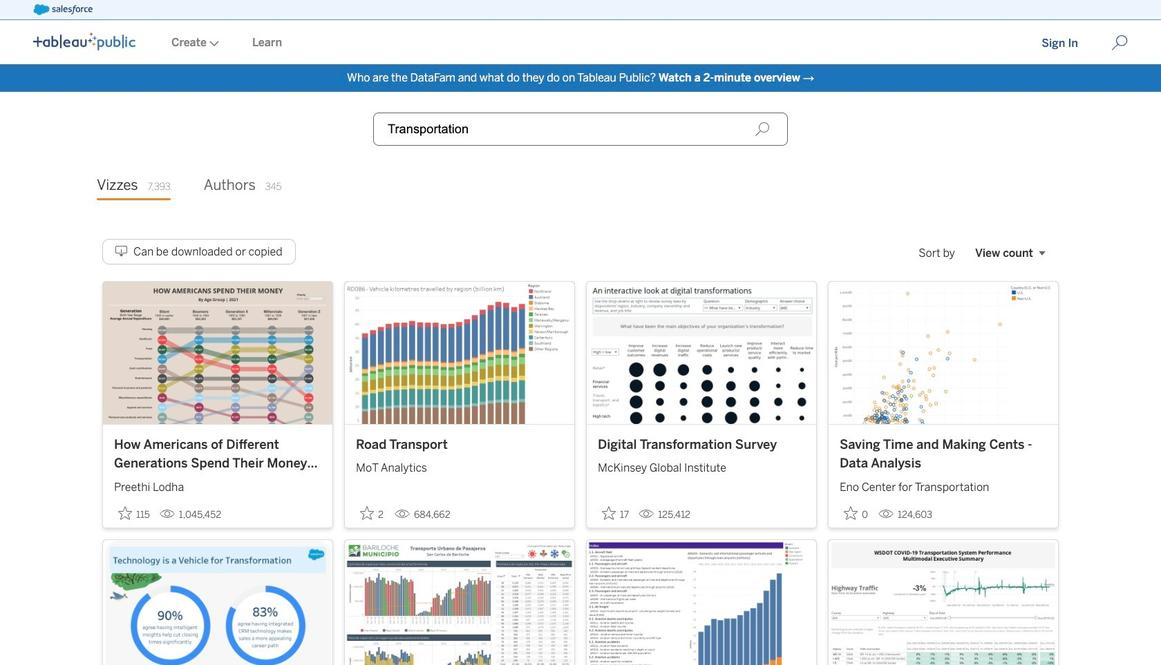 Task type: vqa. For each thing, say whether or not it's contained in the screenshot.
Index's ‫Nir Smilga‬‎ "link"
no



Task type: describe. For each thing, give the bounding box(es) containing it.
Search input field
[[373, 113, 788, 146]]

search image
[[755, 122, 770, 137]]

logo image
[[33, 32, 135, 50]]

4 add favorite button from the left
[[840, 502, 873, 525]]

add favorite image for 2nd add favorite button from right
[[602, 506, 616, 520]]

add favorite image for first add favorite button
[[118, 506, 132, 520]]



Task type: locate. For each thing, give the bounding box(es) containing it.
4 add favorite image from the left
[[844, 506, 858, 520]]

add favorite image
[[118, 506, 132, 520], [360, 506, 374, 520], [602, 506, 616, 520], [844, 506, 858, 520]]

go to search image
[[1095, 35, 1145, 51]]

1 add favorite image from the left
[[118, 506, 132, 520]]

Add Favorite button
[[114, 502, 154, 525], [356, 502, 389, 525], [598, 502, 633, 525], [840, 502, 873, 525]]

1 add favorite button from the left
[[114, 502, 154, 525]]

3 add favorite image from the left
[[602, 506, 616, 520]]

3 add favorite button from the left
[[598, 502, 633, 525]]

2 add favorite button from the left
[[356, 502, 389, 525]]

2 add favorite image from the left
[[360, 506, 374, 520]]

create image
[[207, 41, 219, 46]]

add favorite image for fourth add favorite button
[[844, 506, 858, 520]]

workbook thumbnail image
[[103, 282, 332, 424], [345, 282, 574, 424], [587, 282, 816, 424], [829, 282, 1058, 424], [103, 540, 332, 666], [345, 540, 574, 666], [587, 540, 816, 666], [829, 540, 1058, 666]]

add favorite image for 2nd add favorite button from left
[[360, 506, 374, 520]]

salesforce logo image
[[33, 4, 92, 15]]



